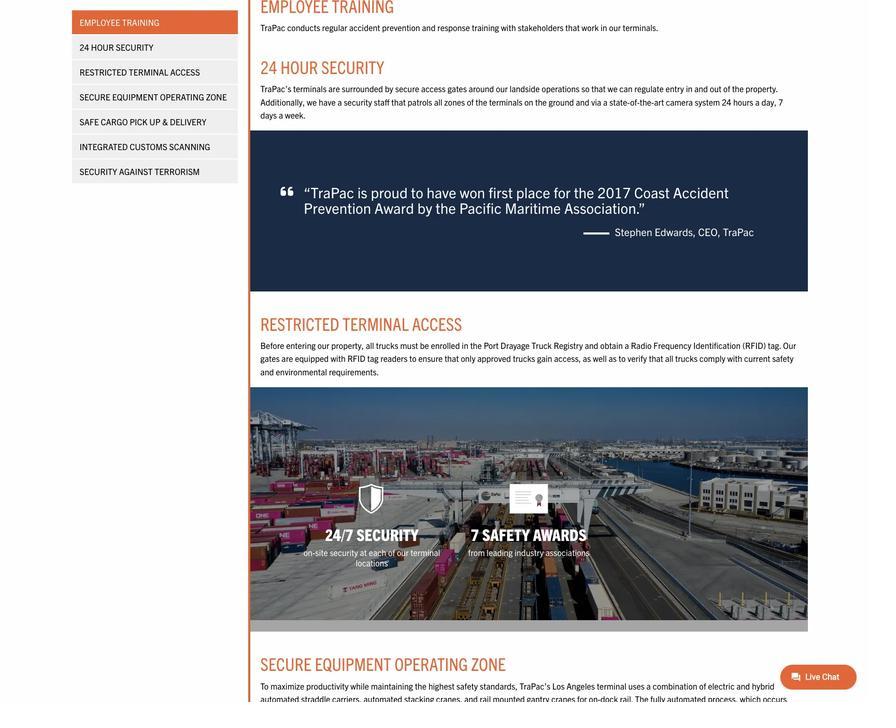 Task type: describe. For each thing, give the bounding box(es) containing it.
0 vertical spatial trapac
[[260, 22, 285, 33]]

that left work
[[566, 22, 580, 33]]

1 horizontal spatial zone
[[471, 653, 506, 676]]

system
[[695, 97, 720, 107]]

maintaining
[[371, 681, 413, 692]]

1 automated from the left
[[260, 695, 299, 703]]

1 vertical spatial hour
[[281, 55, 318, 78]]

24 inside trapac's terminals are surrounded by secure access gates around our landside operations so that we can regulate entry in and out of the property. additionally, we have a security staff that patrols all zones of the terminals on the ground and via a state-of-the-art camera system 24 hours a day, 7 days a week.
[[722, 97, 732, 107]]

integrated customs scanning link
[[72, 135, 238, 159]]

a right via at right
[[603, 97, 608, 107]]

security inside 24/7 security on-site security at each of our terminal locations
[[330, 548, 358, 559]]

2 horizontal spatial with
[[728, 354, 743, 364]]

awards
[[533, 525, 587, 545]]

a down surrounded on the top of the page
[[338, 97, 342, 107]]

in inside before entering our property, all trucks must be enrolled in the port drayage truck registry and obtain a radio frequency identification (rfid) tag. our gates are equipped with rfid tag readers to ensure that only approved trucks gain access, as well as to verify that all trucks comply with current safety and environmental requirements.
[[462, 341, 468, 351]]

delivery
[[170, 117, 207, 127]]

zones
[[444, 97, 465, 107]]

safety
[[482, 525, 530, 545]]

24/7 security on-site security at each of our terminal locations
[[304, 525, 440, 568]]

a inside to maximize productivity while maintaining the highest safety standards, trapac's los angeles terminal uses a combination of electric and hybrid automated straddle carriers, automated stacking cranes, and rail mounted gantry cranes for on-dock rail. the fully automated process, which occur
[[647, 681, 651, 692]]

0 horizontal spatial 24
[[80, 42, 89, 52]]

operations
[[542, 84, 580, 94]]

that right so
[[592, 84, 606, 94]]

the inside before entering our property, all trucks must be enrolled in the port drayage truck registry and obtain a radio frequency identification (rfid) tag. our gates are equipped with rfid tag readers to ensure that only approved trucks gain access, as well as to verify that all trucks comply with current safety and environmental requirements.
[[470, 341, 482, 351]]

1 horizontal spatial trapac
[[723, 226, 754, 239]]

the inside to maximize productivity while maintaining the highest safety standards, trapac's los angeles terminal uses a combination of electric and hybrid automated straddle carriers, automated stacking cranes, and rail mounted gantry cranes for on-dock rail. the fully automated process, which occur
[[415, 681, 427, 692]]

employee
[[80, 17, 120, 27]]

1 vertical spatial secure equipment operating zone
[[260, 653, 506, 676]]

at
[[360, 548, 367, 559]]

from
[[468, 548, 485, 559]]

cranes,
[[436, 695, 463, 703]]

1 horizontal spatial with
[[501, 22, 516, 33]]

and left rail
[[464, 695, 478, 703]]

our
[[783, 341, 796, 351]]

"trapac
[[304, 183, 354, 201]]

stephen edwards, ceo, trapac
[[615, 226, 754, 239]]

safe cargo pick up & delivery
[[80, 117, 207, 127]]

2 horizontal spatial trucks
[[676, 354, 698, 364]]

and left response
[[422, 22, 436, 33]]

that right verify on the bottom right of the page
[[649, 354, 663, 364]]

secure
[[395, 84, 419, 94]]

before
[[260, 341, 284, 351]]

0 horizontal spatial trucks
[[376, 341, 398, 351]]

2017
[[598, 183, 631, 201]]

0 horizontal spatial restricted
[[80, 67, 127, 77]]

of right zones
[[467, 97, 474, 107]]

straddle
[[301, 695, 330, 703]]

safety inside before entering our property, all trucks must be enrolled in the port drayage truck registry and obtain a radio frequency identification (rfid) tag. our gates are equipped with rfid tag readers to ensure that only approved trucks gain access, as well as to verify that all trucks comply with current safety and environmental requirements.
[[772, 354, 794, 364]]

1 vertical spatial terminal
[[343, 312, 409, 335]]

trapac conducts regular accident prevention and response training with stakeholders that work in our terminals.
[[260, 22, 659, 33]]

1 horizontal spatial 24 hour security
[[260, 55, 384, 78]]

the left won
[[436, 199, 456, 217]]

site
[[315, 548, 328, 559]]

a left day,
[[756, 97, 760, 107]]

1 vertical spatial terminals
[[489, 97, 523, 107]]

readers
[[381, 354, 408, 364]]

customs
[[130, 142, 167, 152]]

a inside before entering our property, all trucks must be enrolled in the port drayage truck registry and obtain a radio frequency identification (rfid) tag. our gates are equipped with rfid tag readers to ensure that only approved trucks gain access, as well as to verify that all trucks comply with current safety and environmental requirements.
[[625, 341, 629, 351]]

2 automated from the left
[[364, 695, 402, 703]]

stephen
[[615, 226, 652, 239]]

7 inside 7 safety awards from leading industry associations
[[471, 525, 479, 545]]

hours
[[734, 97, 754, 107]]

0 horizontal spatial terminals
[[293, 84, 327, 94]]

of right the out
[[724, 84, 730, 94]]

1 vertical spatial equipment
[[315, 653, 391, 676]]

is
[[358, 183, 368, 201]]

of-
[[630, 97, 640, 107]]

3 automated from the left
[[667, 695, 706, 703]]

0 horizontal spatial with
[[331, 354, 346, 364]]

art
[[654, 97, 664, 107]]

and down before
[[260, 367, 274, 377]]

tag
[[367, 354, 379, 364]]

0 vertical spatial 24 hour security
[[80, 42, 153, 52]]

los
[[552, 681, 565, 692]]

0 vertical spatial secure equipment operating zone
[[80, 92, 227, 102]]

security down integrated
[[80, 166, 117, 177]]

0 horizontal spatial secure
[[80, 92, 110, 102]]

pick
[[130, 117, 148, 127]]

regulate
[[635, 84, 664, 94]]

port
[[484, 341, 499, 351]]

access
[[421, 84, 446, 94]]

security against terrorism link
[[72, 160, 238, 184]]

patrols
[[408, 97, 432, 107]]

maximize
[[271, 681, 304, 692]]

tag.
[[768, 341, 781, 351]]

integrated customs scanning
[[80, 142, 210, 152]]

staff
[[374, 97, 390, 107]]

work
[[582, 22, 599, 33]]

comply
[[700, 354, 726, 364]]

security down training
[[116, 42, 153, 52]]

stacking
[[404, 695, 434, 703]]

obtain
[[600, 341, 623, 351]]

the-
[[640, 97, 654, 107]]

for inside to maximize productivity while maintaining the highest safety standards, trapac's los angeles terminal uses a combination of electric and hybrid automated straddle carriers, automated stacking cranes, and rail mounted gantry cranes for on-dock rail. the fully automated process, which occur
[[577, 695, 587, 703]]

security against terrorism
[[80, 166, 200, 177]]

1 horizontal spatial trucks
[[513, 354, 535, 364]]

leading
[[487, 548, 513, 559]]

first
[[489, 183, 513, 201]]

approved
[[478, 354, 511, 364]]

that down secure
[[392, 97, 406, 107]]

the down around
[[476, 97, 487, 107]]

0 vertical spatial we
[[608, 84, 618, 94]]

secure equipment operating zone link
[[72, 85, 238, 109]]

our inside trapac's terminals are surrounded by secure access gates around our landside operations so that we can regulate entry in and out of the property. additionally, we have a security staff that patrols all zones of the terminals on the ground and via a state-of-the-art camera system 24 hours a day, 7 days a week.
[[496, 84, 508, 94]]

for inside "trapac is proud to have won first place for the 2017 coast accident prevention award by the pacific maritime association."
[[554, 183, 571, 201]]

0 vertical spatial restricted terminal access
[[80, 67, 200, 77]]

coast
[[634, 183, 670, 201]]

to maximize productivity while maintaining the highest safety standards, trapac's los angeles terminal uses a combination of electric and hybrid automated straddle carriers, automated stacking cranes, and rail mounted gantry cranes for on-dock rail. the fully automated process, which occur
[[260, 681, 787, 703]]

gantry
[[527, 695, 550, 703]]

on- inside to maximize productivity while maintaining the highest safety standards, trapac's los angeles terminal uses a combination of electric and hybrid automated straddle carriers, automated stacking cranes, and rail mounted gantry cranes for on-dock rail. the fully automated process, which occur
[[589, 695, 601, 703]]

to
[[260, 681, 269, 692]]

restricted terminal access link
[[72, 60, 238, 84]]

week.
[[285, 110, 306, 120]]

terminal inside restricted terminal access link
[[129, 67, 168, 77]]

the right on
[[535, 97, 547, 107]]

requirements.
[[329, 367, 379, 377]]

to down must
[[410, 354, 417, 364]]

training
[[122, 17, 160, 27]]

0 vertical spatial equipment
[[112, 92, 158, 102]]

before entering our property, all trucks must be enrolled in the port drayage truck registry and obtain a radio frequency identification (rfid) tag. our gates are equipped with rfid tag readers to ensure that only approved trucks gain access, as well as to verify that all trucks comply with current safety and environmental requirements.
[[260, 341, 796, 377]]

and left the out
[[695, 84, 708, 94]]

can
[[620, 84, 633, 94]]

pacific
[[459, 199, 502, 217]]

have inside "trapac is proud to have won first place for the 2017 coast accident prevention award by the pacific maritime association."
[[427, 183, 457, 201]]

verify
[[628, 354, 647, 364]]

uses
[[629, 681, 645, 692]]

highest
[[429, 681, 455, 692]]

by inside "trapac is proud to have won first place for the 2017 coast accident prevention award by the pacific maritime association."
[[418, 199, 432, 217]]

up
[[149, 117, 161, 127]]

are inside before entering our property, all trucks must be enrolled in the port drayage truck registry and obtain a radio frequency identification (rfid) tag. our gates are equipped with rfid tag readers to ensure that only approved trucks gain access, as well as to verify that all trucks comply with current safety and environmental requirements.
[[282, 354, 293, 364]]

fully
[[651, 695, 665, 703]]

and up well
[[585, 341, 599, 351]]

safe
[[80, 117, 99, 127]]

our inside 24/7 security on-site security at each of our terminal locations
[[397, 548, 409, 559]]

award
[[375, 199, 414, 217]]

proud
[[371, 183, 408, 201]]

ceo,
[[698, 226, 721, 239]]



Task type: locate. For each thing, give the bounding box(es) containing it.
the
[[635, 695, 649, 703]]

7 up from
[[471, 525, 479, 545]]

employee training
[[80, 17, 160, 27]]

and
[[422, 22, 436, 33], [695, 84, 708, 94], [576, 97, 590, 107], [585, 341, 599, 351], [260, 367, 274, 377], [737, 681, 750, 692], [464, 695, 478, 703]]

terminal up the dock
[[597, 681, 627, 692]]

security up each
[[357, 525, 419, 545]]

terminal inside 24/7 security on-site security at each of our terminal locations
[[411, 548, 440, 559]]

0 vertical spatial 7
[[779, 97, 783, 107]]

trapac left conducts
[[260, 22, 285, 33]]

secure up safe
[[80, 92, 110, 102]]

security down 24/7
[[330, 548, 358, 559]]

our right each
[[397, 548, 409, 559]]

a right uses
[[647, 681, 651, 692]]

trucks
[[376, 341, 398, 351], [513, 354, 535, 364], [676, 354, 698, 364]]

1 vertical spatial security
[[330, 548, 358, 559]]

0 vertical spatial safety
[[772, 354, 794, 364]]

0 vertical spatial zone
[[206, 92, 227, 102]]

1 horizontal spatial trapac's
[[520, 681, 551, 692]]

terminal
[[411, 548, 440, 559], [597, 681, 627, 692]]

1 vertical spatial trapac
[[723, 226, 754, 239]]

of inside 24/7 security on-site security at each of our terminal locations
[[388, 548, 395, 559]]

cranes
[[552, 695, 576, 703]]

trucks down frequency
[[676, 354, 698, 364]]

1 horizontal spatial restricted terminal access
[[260, 312, 462, 335]]

as left well
[[583, 354, 591, 364]]

a left radio
[[625, 341, 629, 351]]

1 horizontal spatial access
[[412, 312, 462, 335]]

24 hour security down employee training
[[80, 42, 153, 52]]

of left electric
[[699, 681, 706, 692]]

0 horizontal spatial we
[[307, 97, 317, 107]]

entering
[[286, 341, 316, 351]]

scanning
[[169, 142, 210, 152]]

on
[[525, 97, 533, 107]]

terminal down 24 hour security link at the left of the page
[[129, 67, 168, 77]]

1 vertical spatial by
[[418, 199, 432, 217]]

automated down the maintaining
[[364, 695, 402, 703]]

automated down the maximize
[[260, 695, 299, 703]]

0 horizontal spatial access
[[170, 67, 200, 77]]

a right days
[[279, 110, 283, 120]]

we right additionally,
[[307, 97, 317, 107]]

landside
[[510, 84, 540, 94]]

and down so
[[576, 97, 590, 107]]

are down entering
[[282, 354, 293, 364]]

terminals.
[[623, 22, 659, 33]]

1 vertical spatial operating
[[395, 653, 468, 676]]

operating inside 'secure equipment operating zone' link
[[160, 92, 204, 102]]

24 hour security link
[[72, 35, 238, 59]]

trucks down the "drayage" at right top
[[513, 354, 535, 364]]

1 horizontal spatial terminals
[[489, 97, 523, 107]]

1 horizontal spatial 24
[[260, 55, 277, 78]]

terminal up tag
[[343, 312, 409, 335]]

all inside trapac's terminals are surrounded by secure access gates around our landside operations so that we can regulate entry in and out of the property. additionally, we have a security staff that patrols all zones of the terminals on the ground and via a state-of-the-art camera system 24 hours a day, 7 days a week.
[[434, 97, 443, 107]]

must
[[400, 341, 418, 351]]

restricted terminal access up property,
[[260, 312, 462, 335]]

gates inside trapac's terminals are surrounded by secure access gates around our landside operations so that we can regulate entry in and out of the property. additionally, we have a security staff that patrols all zones of the terminals on the ground and via a state-of-the-art camera system 24 hours a day, 7 days a week.
[[448, 84, 467, 94]]

24 down employee
[[80, 42, 89, 52]]

7 inside trapac's terminals are surrounded by secure access gates around our landside operations so that we can regulate entry in and out of the property. additionally, we have a security staff that patrols all zones of the terminals on the ground and via a state-of-the-art camera system 24 hours a day, 7 days a week.
[[779, 97, 783, 107]]

additionally,
[[260, 97, 305, 107]]

for right place
[[554, 183, 571, 201]]

trapac's inside trapac's terminals are surrounded by secure access gates around our landside operations so that we can regulate entry in and out of the property. additionally, we have a security staff that patrols all zones of the terminals on the ground and via a state-of-the-art camera system 24 hours a day, 7 days a week.
[[260, 84, 291, 94]]

1 horizontal spatial secure
[[260, 653, 312, 676]]

1 horizontal spatial for
[[577, 695, 587, 703]]

0 vertical spatial terminals
[[293, 84, 327, 94]]

safe cargo pick up & delivery link
[[72, 110, 238, 134]]

restricted terminal access
[[80, 67, 200, 77], [260, 312, 462, 335]]

secure
[[80, 92, 110, 102], [260, 653, 312, 676]]

gates
[[448, 84, 467, 94], [260, 354, 280, 364]]

1 horizontal spatial equipment
[[315, 653, 391, 676]]

current
[[744, 354, 771, 364]]

1 vertical spatial 24 hour security
[[260, 55, 384, 78]]

edwards,
[[655, 226, 696, 239]]

0 vertical spatial terminal
[[129, 67, 168, 77]]

0 horizontal spatial terminal
[[411, 548, 440, 559]]

secure equipment operating zone up the maintaining
[[260, 653, 506, 676]]

the left port at the top of the page
[[470, 341, 482, 351]]

0 vertical spatial operating
[[160, 92, 204, 102]]

&
[[162, 117, 168, 127]]

property.
[[746, 84, 778, 94]]

have right additionally,
[[319, 97, 336, 107]]

2 horizontal spatial automated
[[667, 695, 706, 703]]

equipment up while
[[315, 653, 391, 676]]

0 vertical spatial on-
[[304, 548, 315, 559]]

0 horizontal spatial in
[[462, 341, 468, 351]]

by inside trapac's terminals are surrounded by secure access gates around our landside operations so that we can regulate entry in and out of the property. additionally, we have a security staff that patrols all zones of the terminals on the ground and via a state-of-the-art camera system 24 hours a day, 7 days a week.
[[385, 84, 393, 94]]

dock
[[601, 695, 618, 703]]

accident
[[349, 22, 380, 33]]

to inside "trapac is proud to have won first place for the 2017 coast accident prevention award by the pacific maritime association."
[[411, 183, 423, 201]]

for down 'angeles'
[[577, 695, 587, 703]]

0 horizontal spatial restricted terminal access
[[80, 67, 200, 77]]

restricted terminal access down 24 hour security link at the left of the page
[[80, 67, 200, 77]]

0 horizontal spatial for
[[554, 183, 571, 201]]

industry
[[515, 548, 544, 559]]

enrolled
[[431, 341, 460, 351]]

1 vertical spatial access
[[412, 312, 462, 335]]

1 horizontal spatial hour
[[281, 55, 318, 78]]

security inside 24/7 security on-site security at each of our terminal locations
[[357, 525, 419, 545]]

our inside before entering our property, all trucks must be enrolled in the port drayage truck registry and obtain a radio frequency identification (rfid) tag. our gates are equipped with rfid tag readers to ensure that only approved trucks gain access, as well as to verify that all trucks comply with current safety and environmental requirements.
[[318, 341, 329, 351]]

the up stacking
[[415, 681, 427, 692]]

2 horizontal spatial in
[[686, 84, 693, 94]]

1 vertical spatial secure
[[260, 653, 312, 676]]

truck
[[532, 341, 552, 351]]

0 horizontal spatial operating
[[160, 92, 204, 102]]

to right proud
[[411, 183, 423, 201]]

terminal inside to maximize productivity while maintaining the highest safety standards, trapac's los angeles terminal uses a combination of electric and hybrid automated straddle carriers, automated stacking cranes, and rail mounted gantry cranes for on-dock rail. the fully automated process, which occur
[[597, 681, 627, 692]]

24 up additionally,
[[260, 55, 277, 78]]

won
[[460, 183, 485, 201]]

1 vertical spatial all
[[366, 341, 374, 351]]

for
[[554, 183, 571, 201], [577, 695, 587, 703]]

registry
[[554, 341, 583, 351]]

1 vertical spatial are
[[282, 354, 293, 364]]

0 vertical spatial secure
[[80, 92, 110, 102]]

2 vertical spatial 24
[[722, 97, 732, 107]]

0 horizontal spatial 24 hour security
[[80, 42, 153, 52]]

1 horizontal spatial in
[[601, 22, 607, 33]]

we left can
[[608, 84, 618, 94]]

have inside trapac's terminals are surrounded by secure access gates around our landside operations so that we can regulate entry in and out of the property. additionally, we have a security staff that patrols all zones of the terminals on the ground and via a state-of-the-art camera system 24 hours a day, 7 days a week.
[[319, 97, 336, 107]]

all down the access
[[434, 97, 443, 107]]

association."
[[564, 199, 646, 217]]

response
[[438, 22, 470, 33]]

on- inside 24/7 security on-site security at each of our terminal locations
[[304, 548, 315, 559]]

2 vertical spatial in
[[462, 341, 468, 351]]

gates down before
[[260, 354, 280, 364]]

secure equipment operating zone up safe cargo pick up & delivery link
[[80, 92, 227, 102]]

hour down employee
[[91, 42, 114, 52]]

trapac's
[[260, 84, 291, 94], [520, 681, 551, 692]]

0 horizontal spatial safety
[[457, 681, 478, 692]]

employee training link
[[72, 10, 238, 34]]

have left won
[[427, 183, 457, 201]]

maritime
[[505, 199, 561, 217]]

0 horizontal spatial gates
[[260, 354, 280, 364]]

0 horizontal spatial all
[[366, 341, 374, 351]]

property,
[[331, 341, 364, 351]]

1 horizontal spatial terminal
[[343, 312, 409, 335]]

productivity
[[306, 681, 349, 692]]

by
[[385, 84, 393, 94], [418, 199, 432, 217]]

1 horizontal spatial operating
[[395, 653, 468, 676]]

by up staff
[[385, 84, 393, 94]]

in inside trapac's terminals are surrounded by secure access gates around our landside operations so that we can regulate entry in and out of the property. additionally, we have a security staff that patrols all zones of the terminals on the ground and via a state-of-the-art camera system 24 hours a day, 7 days a week.
[[686, 84, 693, 94]]

trucks up readers
[[376, 341, 398, 351]]

angeles
[[567, 681, 595, 692]]

restricted
[[80, 67, 127, 77], [260, 312, 339, 335]]

our
[[609, 22, 621, 33], [496, 84, 508, 94], [318, 341, 329, 351], [397, 548, 409, 559]]

1 horizontal spatial automated
[[364, 695, 402, 703]]

that down enrolled on the top of the page
[[445, 354, 459, 364]]

0 vertical spatial access
[[170, 67, 200, 77]]

0 vertical spatial for
[[554, 183, 571, 201]]

to left verify on the bottom right of the page
[[619, 354, 626, 364]]

locations
[[356, 558, 388, 568]]

7 right day,
[[779, 97, 783, 107]]

zone up standards,
[[471, 653, 506, 676]]

security
[[344, 97, 372, 107], [330, 548, 358, 559]]

a
[[338, 97, 342, 107], [603, 97, 608, 107], [756, 97, 760, 107], [279, 110, 283, 120], [625, 341, 629, 351], [647, 681, 651, 692]]

0 vertical spatial all
[[434, 97, 443, 107]]

trapac right ceo,
[[723, 226, 754, 239]]

are inside trapac's terminals are surrounded by secure access gates around our landside operations so that we can regulate entry in and out of the property. additionally, we have a security staff that patrols all zones of the terminals on the ground and via a state-of-the-art camera system 24 hours a day, 7 days a week.
[[329, 84, 340, 94]]

0 horizontal spatial as
[[583, 354, 591, 364]]

0 horizontal spatial on-
[[304, 548, 315, 559]]

2 horizontal spatial 24
[[722, 97, 732, 107]]

0 vertical spatial are
[[329, 84, 340, 94]]

2 horizontal spatial all
[[665, 354, 674, 364]]

1 vertical spatial safety
[[457, 681, 478, 692]]

have
[[319, 97, 336, 107], [427, 183, 457, 201]]

1 horizontal spatial have
[[427, 183, 457, 201]]

terminals up week.
[[293, 84, 327, 94]]

1 vertical spatial 7
[[471, 525, 479, 545]]

hour up additionally,
[[281, 55, 318, 78]]

as
[[583, 354, 591, 364], [609, 354, 617, 364]]

which
[[740, 695, 761, 703]]

1 vertical spatial trapac's
[[520, 681, 551, 692]]

1 horizontal spatial gates
[[448, 84, 467, 94]]

of inside to maximize productivity while maintaining the highest safety standards, trapac's los angeles terminal uses a combination of electric and hybrid automated straddle carriers, automated stacking cranes, and rail mounted gantry cranes for on-dock rail. the fully automated process, which occur
[[699, 681, 706, 692]]

gates inside before entering our property, all trucks must be enrolled in the port drayage truck registry and obtain a radio frequency identification (rfid) tag. our gates are equipped with rfid tag readers to ensure that only approved trucks gain access, as well as to verify that all trucks comply with current safety and environmental requirements.
[[260, 354, 280, 364]]

trapac's up additionally,
[[260, 84, 291, 94]]

1 vertical spatial we
[[307, 97, 317, 107]]

terminals
[[293, 84, 327, 94], [489, 97, 523, 107]]

safety
[[772, 354, 794, 364], [457, 681, 478, 692]]

1 as from the left
[[583, 354, 591, 364]]

secure up the maximize
[[260, 653, 312, 676]]

0 vertical spatial 24
[[80, 42, 89, 52]]

security up surrounded on the top of the page
[[321, 55, 384, 78]]

in right 'entry' at the top of page
[[686, 84, 693, 94]]

24 hour security
[[80, 42, 153, 52], [260, 55, 384, 78]]

with
[[501, 22, 516, 33], [331, 354, 346, 364], [728, 354, 743, 364]]

are
[[329, 84, 340, 94], [282, 354, 293, 364]]

our right work
[[609, 22, 621, 33]]

0 vertical spatial security
[[344, 97, 372, 107]]

security down surrounded on the top of the page
[[344, 97, 372, 107]]

automated down combination
[[667, 695, 706, 703]]

7 safety awards from leading industry associations
[[468, 525, 590, 559]]

24 left hours
[[722, 97, 732, 107]]

1 horizontal spatial secure equipment operating zone
[[260, 653, 506, 676]]

0 vertical spatial by
[[385, 84, 393, 94]]

the up hours
[[732, 84, 744, 94]]

0 horizontal spatial zone
[[206, 92, 227, 102]]

1 horizontal spatial safety
[[772, 354, 794, 364]]

via
[[591, 97, 602, 107]]

access down 24 hour security link at the left of the page
[[170, 67, 200, 77]]

with down property,
[[331, 354, 346, 364]]

trapac's up gantry
[[520, 681, 551, 692]]

conducts
[[287, 22, 320, 33]]

automated
[[260, 695, 299, 703], [364, 695, 402, 703], [667, 695, 706, 703]]

operating up highest at the bottom
[[395, 653, 468, 676]]

and up which
[[737, 681, 750, 692]]

1 vertical spatial restricted
[[260, 312, 339, 335]]

0 horizontal spatial secure equipment operating zone
[[80, 92, 227, 102]]

be
[[420, 341, 429, 351]]

stakeholders
[[518, 22, 564, 33]]

we
[[608, 84, 618, 94], [307, 97, 317, 107]]

0 horizontal spatial equipment
[[112, 92, 158, 102]]

trapac's inside to maximize productivity while maintaining the highest safety standards, trapac's los angeles terminal uses a combination of electric and hybrid automated straddle carriers, automated stacking cranes, and rail mounted gantry cranes for on-dock rail. the fully automated process, which occur
[[520, 681, 551, 692]]

terminal right each
[[411, 548, 440, 559]]

the left 2017
[[574, 183, 594, 201]]

security
[[116, 42, 153, 52], [321, 55, 384, 78], [80, 166, 117, 177], [357, 525, 419, 545]]

rail
[[480, 695, 491, 703]]

environmental
[[276, 367, 327, 377]]

process,
[[708, 695, 738, 703]]

equipment up pick
[[112, 92, 158, 102]]

operating up delivery
[[160, 92, 204, 102]]

restricted down employee
[[80, 67, 127, 77]]

drayage
[[501, 341, 530, 351]]

terminals left on
[[489, 97, 523, 107]]

0 vertical spatial hour
[[91, 42, 114, 52]]

zone up delivery
[[206, 92, 227, 102]]

hour inside 24 hour security link
[[91, 42, 114, 52]]

0 horizontal spatial trapac's
[[260, 84, 291, 94]]

restricted up entering
[[260, 312, 339, 335]]

state-
[[610, 97, 630, 107]]

0 horizontal spatial hour
[[91, 42, 114, 52]]

solid image
[[281, 184, 293, 199]]

2 as from the left
[[609, 354, 617, 364]]

gates up zones
[[448, 84, 467, 94]]

0 horizontal spatial have
[[319, 97, 336, 107]]

integrated
[[80, 142, 128, 152]]

radio
[[631, 341, 652, 351]]

safety inside to maximize productivity while maintaining the highest safety standards, trapac's los angeles terminal uses a combination of electric and hybrid automated straddle carriers, automated stacking cranes, and rail mounted gantry cranes for on-dock rail. the fully automated process, which occur
[[457, 681, 478, 692]]

24 hour security down regular
[[260, 55, 384, 78]]

2 vertical spatial all
[[665, 354, 674, 364]]

well
[[593, 354, 607, 364]]

safety down "our"
[[772, 354, 794, 364]]

1 vertical spatial restricted terminal access
[[260, 312, 462, 335]]

equipment
[[112, 92, 158, 102], [315, 653, 391, 676]]

0 vertical spatial gates
[[448, 84, 467, 94]]

terrorism
[[155, 166, 200, 177]]

are left surrounded on the top of the page
[[329, 84, 340, 94]]

0 vertical spatial trapac's
[[260, 84, 291, 94]]

1 horizontal spatial terminal
[[597, 681, 627, 692]]

prevention
[[382, 22, 420, 33]]

as right well
[[609, 354, 617, 364]]

0 vertical spatial have
[[319, 97, 336, 107]]

of right each
[[388, 548, 395, 559]]

safety up cranes,
[[457, 681, 478, 692]]

1 horizontal spatial restricted
[[260, 312, 339, 335]]

1 horizontal spatial as
[[609, 354, 617, 364]]

in right work
[[601, 22, 607, 33]]

"trapac is proud to have won first place for the 2017 coast accident prevention award by the pacific maritime association."
[[304, 183, 729, 217]]

our up equipped
[[318, 341, 329, 351]]

cargo
[[101, 117, 128, 127]]

security inside trapac's terminals are surrounded by secure access gates around our landside operations so that we can regulate entry in and out of the property. additionally, we have a security staff that patrols all zones of the terminals on the ground and via a state-of-the-art camera system 24 hours a day, 7 days a week.
[[344, 97, 372, 107]]

access up enrolled on the top of the page
[[412, 312, 462, 335]]

with down "identification"
[[728, 354, 743, 364]]

1 vertical spatial in
[[686, 84, 693, 94]]

0 horizontal spatial 7
[[471, 525, 479, 545]]

with right training
[[501, 22, 516, 33]]

out
[[710, 84, 722, 94]]

1 horizontal spatial by
[[418, 199, 432, 217]]

place
[[516, 183, 550, 201]]

gain
[[537, 354, 552, 364]]



Task type: vqa. For each thing, say whether or not it's contained in the screenshot.
human
no



